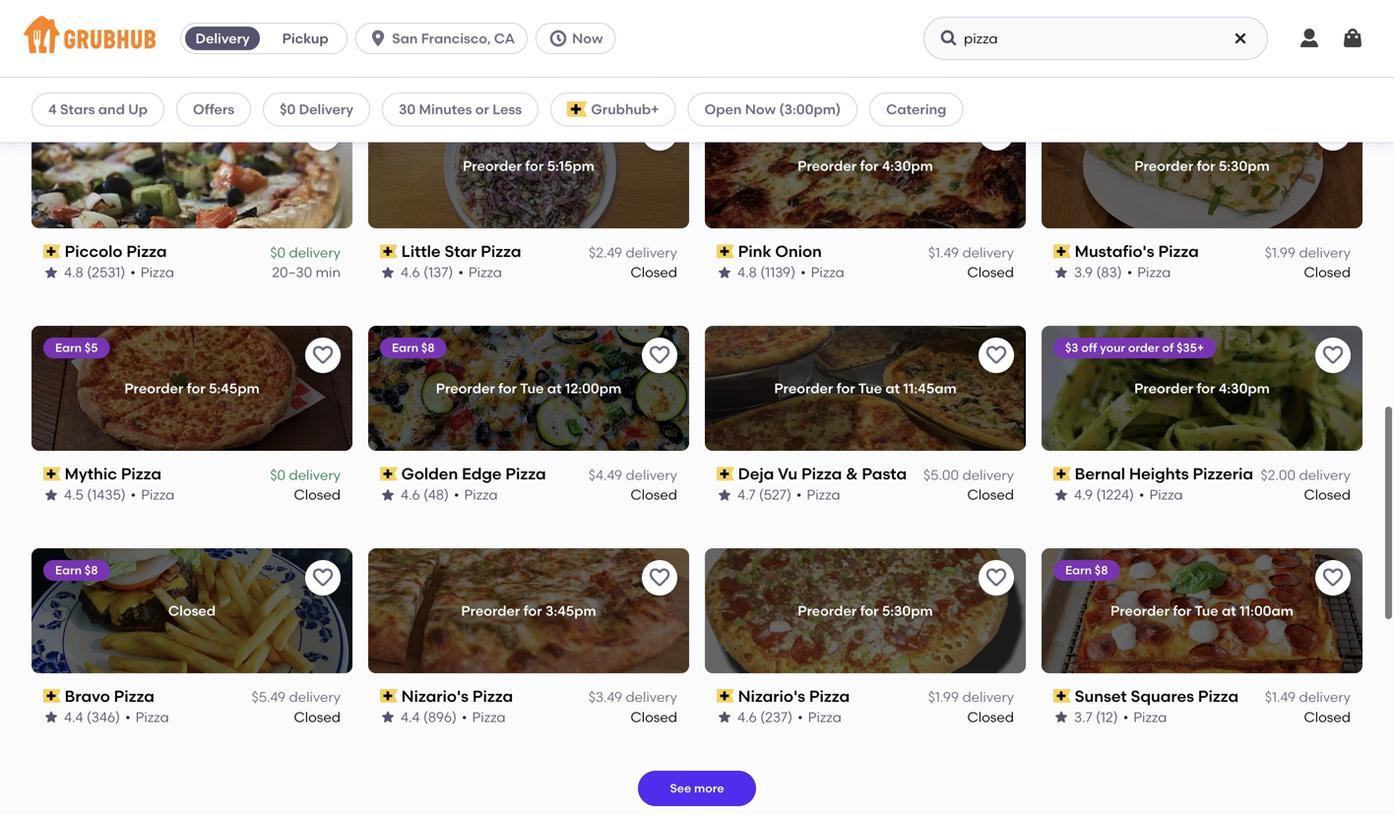 Task type: vqa. For each thing, say whether or not it's contained in the screenshot.
hash
no



Task type: locate. For each thing, give the bounding box(es) containing it.
1 vertical spatial of
[[1163, 341, 1174, 355]]

nizario's for (896)
[[402, 687, 469, 706]]

1 horizontal spatial nizario's pizza
[[738, 687, 850, 706]]

0 vertical spatial now
[[572, 30, 603, 47]]

$0 delivery
[[270, 22, 341, 38], [270, 244, 341, 261], [270, 467, 341, 483]]

nizario's up (237)
[[738, 687, 806, 706]]

5:30pm for mustafio's pizza
[[1219, 158, 1270, 174]]

1 nizario's pizza from the left
[[402, 687, 513, 706]]

star icon image for 4.8 (1139)
[[717, 265, 733, 281]]

• down star
[[458, 264, 464, 281]]

0 vertical spatial order
[[792, 118, 823, 133]]

0 horizontal spatial $1.49 delivery
[[929, 244, 1015, 261]]

0 vertical spatial 5:30pm
[[1219, 158, 1270, 174]]

• right (68) on the top of page
[[454, 42, 460, 58]]

2 $2.99 from the left
[[1263, 22, 1296, 38]]

of left $35+
[[1163, 341, 1174, 355]]

pasta
[[862, 464, 907, 484]]

• pizza down sunset squares pizza
[[1124, 709, 1168, 726]]

1 svg image from the left
[[368, 29, 388, 48]]

4.6 down little
[[401, 264, 420, 281]]

svg image inside now button
[[549, 29, 568, 48]]

star icon image left 4.4 (896)
[[380, 710, 396, 726]]

star icon image for 4.6 (68)
[[380, 42, 396, 58]]

star icon image for 4.6 (48)
[[380, 487, 396, 503]]

0 vertical spatial $0 delivery
[[270, 22, 341, 38]]

pizza
[[127, 19, 167, 39], [453, 19, 494, 39], [135, 42, 168, 58], [465, 42, 498, 58], [1146, 42, 1180, 58], [126, 242, 167, 261], [481, 242, 522, 261], [1159, 242, 1199, 261], [141, 264, 174, 281], [469, 264, 502, 281], [811, 264, 845, 281], [1138, 264, 1172, 281], [121, 464, 162, 484], [506, 464, 546, 484], [802, 464, 842, 484], [141, 487, 175, 503], [464, 487, 498, 503], [807, 487, 841, 503], [1150, 487, 1184, 503], [114, 687, 155, 706], [473, 687, 513, 706], [810, 687, 850, 706], [1199, 687, 1239, 706], [136, 709, 169, 726], [472, 709, 506, 726], [808, 709, 842, 726], [1134, 709, 1168, 726]]

delivery for 3.9 (83)
[[1300, 244, 1351, 261]]

tue for deja vu pizza & pasta
[[859, 380, 883, 397]]

preorder for tue at 11:45am
[[775, 380, 957, 397]]

0 horizontal spatial delivery
[[195, 30, 250, 47]]

nizario's pizza up (237)
[[738, 687, 850, 706]]

1 vertical spatial order
[[1129, 341, 1160, 355]]

• pizza for 4.6 (68)
[[454, 42, 498, 58]]

• right (2531)
[[130, 264, 136, 281]]

order for heights
[[1129, 341, 1160, 355]]

0 horizontal spatial $8
[[85, 563, 98, 578]]

0 horizontal spatial earn $8
[[55, 563, 98, 578]]

2 horizontal spatial at
[[1222, 603, 1237, 619]]

tue left 11:45am
[[859, 380, 883, 397]]

• pizza right (896)
[[462, 709, 506, 726]]

2 $2.99 delivery from the left
[[1263, 22, 1351, 38]]

4.4
[[64, 709, 83, 726], [401, 709, 420, 726]]

1 horizontal spatial 4.4
[[401, 709, 420, 726]]

(3:00pm)
[[780, 101, 841, 118]]

$8 down 4.6 (137)
[[421, 341, 435, 355]]

minutes
[[419, 101, 472, 118]]

subscription pass image
[[1054, 22, 1071, 36], [43, 245, 61, 258], [1054, 245, 1071, 258], [717, 467, 734, 481], [1054, 467, 1071, 481], [43, 690, 61, 703], [380, 690, 398, 703], [717, 690, 734, 703]]

0 vertical spatial your
[[764, 118, 789, 133]]

$0 delivery
[[280, 101, 354, 118]]

0 horizontal spatial 4:30pm
[[882, 158, 934, 174]]

1 vertical spatial $1.49 delivery
[[1266, 689, 1351, 706]]

$0 for mythic pizza
[[270, 467, 286, 483]]

earn $8 for sunset
[[1066, 563, 1109, 578]]

$1.99 delivery
[[1265, 244, 1351, 261], [929, 689, 1015, 706]]

$2.99 delivery for tony's pizza napoletana
[[589, 22, 678, 38]]

4.3 (628)
[[1075, 42, 1131, 58]]

save this restaurant image
[[311, 121, 335, 145], [311, 566, 335, 590]]

1 horizontal spatial your
[[1100, 341, 1126, 355]]

3 svg image from the left
[[940, 29, 959, 48]]

2 horizontal spatial tue
[[1195, 603, 1219, 619]]

0 horizontal spatial now
[[572, 30, 603, 47]]

$15+
[[840, 118, 865, 133]]

star icon image left the 4.8 (1139)
[[717, 265, 733, 281]]

$1.49 for pink onion
[[929, 244, 959, 261]]

of for heights
[[1163, 341, 1174, 355]]

0 horizontal spatial $2.99
[[589, 22, 623, 38]]

min right 45–55
[[316, 42, 341, 58]]

earn $8 down 4.5
[[55, 563, 98, 578]]

subscription pass image left the tony's
[[380, 22, 398, 36]]

preorder for 4.6 (237)
[[798, 603, 857, 619]]

1 vertical spatial preorder for 4:30pm
[[1135, 380, 1270, 397]]

subscription pass image left bernal
[[1054, 467, 1071, 481]]

4.4 down bravo on the bottom of page
[[64, 709, 83, 726]]

subscription pass image left bizza
[[1054, 22, 1071, 36]]

• pizza down little star pizza
[[458, 264, 502, 281]]

• right (896)
[[462, 709, 467, 726]]

1 vertical spatial $1.49
[[1266, 689, 1296, 706]]

$0 delivery for mythic pizza
[[270, 467, 341, 483]]

subscription pass image for 4.4 (896)
[[380, 690, 398, 703]]

0 vertical spatial delivery
[[195, 30, 250, 47]]

subscription pass image left mustafio's
[[1054, 245, 1071, 258]]

1 horizontal spatial delivery
[[299, 101, 354, 118]]

• pizza for 4.3 (628)
[[1136, 42, 1180, 58]]

1 horizontal spatial $1.49 delivery
[[1266, 689, 1351, 706]]

off
[[745, 118, 761, 133], [1082, 341, 1098, 355]]

star icon image left 4.9 at the right
[[1054, 487, 1070, 503]]

1 nizario's from the left
[[402, 687, 469, 706]]

4.6 left (48)
[[401, 487, 420, 503]]

1 horizontal spatial $8
[[421, 341, 435, 355]]

1 vertical spatial and
[[98, 101, 125, 118]]

1 horizontal spatial $2.99 delivery
[[1263, 22, 1351, 38]]

1 vertical spatial $1.99
[[929, 689, 959, 706]]

0 horizontal spatial order
[[792, 118, 823, 133]]

2 horizontal spatial svg image
[[940, 29, 959, 48]]

earn $8 down 4.9 at the right
[[1066, 563, 1109, 578]]

subscription pass image left mythic
[[43, 467, 61, 481]]

• right (83) at the right of the page
[[1127, 264, 1133, 281]]

subscription pass image
[[43, 22, 61, 36], [380, 22, 398, 36], [380, 245, 398, 258], [717, 245, 734, 258], [43, 467, 61, 481], [380, 467, 398, 481], [1054, 690, 1071, 703]]

nizario's pizza
[[402, 687, 513, 706], [738, 687, 850, 706]]

bernal heights pizzeria
[[1075, 464, 1254, 484]]

for for 4.6 (237)
[[860, 603, 879, 619]]

1 horizontal spatial preorder for 4:30pm
[[1135, 380, 1270, 397]]

delivery left 45–55
[[195, 30, 250, 47]]

subscription pass image right $3.49 delivery
[[717, 690, 734, 703]]

0 horizontal spatial off
[[745, 118, 761, 133]]

preorder for 4:30pm for heights
[[1135, 380, 1270, 397]]

$8 for golden
[[421, 341, 435, 355]]

heights
[[1130, 464, 1189, 484]]

see
[[670, 781, 692, 796]]

now
[[572, 30, 603, 47], [745, 101, 776, 118]]

• right (12)
[[1124, 709, 1129, 726]]

order down the (3:00pm)
[[792, 118, 823, 133]]

1 vertical spatial now
[[745, 101, 776, 118]]

star icon image left 3.7
[[1054, 710, 1070, 726]]

2 $0 delivery from the top
[[270, 244, 341, 261]]

nizario's pizza for (237)
[[738, 687, 850, 706]]

3.7
[[1075, 709, 1093, 726]]

subscription pass image left golden
[[380, 467, 398, 481]]

• pizza down piccolo pizza at the top left of page
[[130, 264, 174, 281]]

1 vertical spatial 5:30pm
[[882, 603, 933, 619]]

0 vertical spatial and
[[1220, 19, 1250, 39]]

preorder for 5:30pm for nizario's pizza
[[798, 603, 933, 619]]

0 vertical spatial $1.99 delivery
[[1265, 244, 1351, 261]]

of left $15+
[[826, 118, 837, 133]]

2 vertical spatial $0 delivery
[[270, 467, 341, 483]]

svg image left 'san'
[[368, 29, 388, 48]]

preorder for 4.6 (137)
[[463, 158, 522, 174]]

closed
[[631, 264, 678, 281], [968, 264, 1015, 281], [1305, 264, 1351, 281], [294, 487, 341, 503], [631, 487, 678, 503], [968, 487, 1015, 503], [1305, 487, 1351, 503], [168, 603, 216, 619], [294, 709, 341, 726], [631, 709, 678, 726], [968, 709, 1015, 726], [1305, 709, 1351, 726]]

now left 30–45
[[572, 30, 603, 47]]

3.9
[[1075, 264, 1093, 281]]

1 vertical spatial off
[[1082, 341, 1098, 355]]

for
[[525, 158, 544, 174], [860, 158, 879, 174], [1197, 158, 1216, 174], [187, 380, 205, 397], [499, 380, 517, 397], [837, 380, 856, 397], [1197, 380, 1216, 397], [524, 603, 542, 619], [860, 603, 879, 619], [1173, 603, 1192, 619]]

$2.49
[[589, 244, 623, 261]]

1 4.4 from the left
[[64, 709, 83, 726]]

• for (68)
[[454, 42, 460, 58]]

0 horizontal spatial at
[[547, 380, 562, 397]]

0 vertical spatial off
[[745, 118, 761, 133]]

subscription pass image left chico's
[[43, 22, 61, 36]]

offers
[[193, 101, 235, 118]]

$3
[[1066, 341, 1079, 355]]

0 horizontal spatial $1.99 delivery
[[929, 689, 1015, 706]]

$2.99 delivery for bizza (pizza, subs, and more)
[[1263, 22, 1351, 38]]

subs,
[[1174, 19, 1216, 39]]

0 horizontal spatial svg image
[[368, 29, 388, 48]]

0 vertical spatial preorder for 4:30pm
[[798, 158, 934, 174]]

earn for mythic pizza
[[55, 341, 82, 355]]

2 horizontal spatial earn $8
[[1066, 563, 1109, 578]]

delivery for 4.6 (68)
[[626, 22, 678, 38]]

4.6 left (237)
[[738, 709, 757, 726]]

1 horizontal spatial nizario's
[[738, 687, 806, 706]]

little star pizza
[[402, 242, 522, 261]]

0 horizontal spatial preorder for 4:30pm
[[798, 158, 934, 174]]

0 vertical spatial 4:30pm
[[882, 158, 934, 174]]

star icon image left 4.7
[[717, 487, 733, 503]]

4:30pm for bernal heights pizzeria
[[1219, 380, 1270, 397]]

svg image
[[368, 29, 388, 48], [549, 29, 568, 48], [940, 29, 959, 48]]

sunset squares pizza
[[1075, 687, 1239, 706]]

4.4 left (896)
[[401, 709, 420, 726]]

4.9
[[1075, 487, 1093, 503]]

earn $8 for golden
[[392, 341, 435, 355]]

star icon image left 4.6 (68)
[[380, 42, 396, 58]]

svg image
[[1298, 27, 1322, 50], [1342, 27, 1365, 50], [1233, 31, 1249, 46]]

preorder for 4:30pm down $15+
[[798, 158, 934, 174]]

0 vertical spatial of
[[826, 118, 837, 133]]

$8 for sunset
[[1095, 563, 1109, 578]]

svg image for san francisco, ca
[[368, 29, 388, 48]]

preorder
[[463, 158, 522, 174], [798, 158, 857, 174], [1135, 158, 1194, 174], [124, 380, 184, 397], [436, 380, 495, 397], [775, 380, 834, 397], [1135, 380, 1194, 397], [461, 603, 520, 619], [798, 603, 857, 619], [1111, 603, 1170, 619]]

0 vertical spatial $1.49
[[929, 244, 959, 261]]

4 stars and up
[[48, 101, 148, 118]]

off for bernal
[[1082, 341, 1098, 355]]

of
[[826, 118, 837, 133], [1163, 341, 1174, 355]]

subscription pass image for sunset squares pizza
[[1054, 690, 1071, 703]]

nizario's pizza up (896)
[[402, 687, 513, 706]]

grubhub plus flag logo image
[[567, 102, 587, 117]]

2 horizontal spatial $8
[[1095, 563, 1109, 578]]

0 horizontal spatial $2.99 delivery
[[589, 22, 678, 38]]

1 horizontal spatial $1.99 delivery
[[1265, 244, 1351, 261]]

subscription pass image for 4.6 (237)
[[717, 690, 734, 703]]

4.8 down pink
[[738, 264, 757, 281]]

francisco,
[[421, 30, 491, 47]]

svg image right ca
[[549, 29, 568, 48]]

your right "$3" on the right of the page
[[1100, 341, 1126, 355]]

1 horizontal spatial $1.49
[[1266, 689, 1296, 706]]

• down the chico's pizza
[[124, 42, 130, 58]]

1 horizontal spatial off
[[1082, 341, 1098, 355]]

$2.00 delivery
[[1261, 467, 1351, 483]]

1 $0 delivery from the top
[[270, 22, 341, 38]]

delivery for 4.5 (1435)
[[289, 467, 341, 483]]

min right 35–50
[[990, 42, 1015, 58]]

min
[[316, 42, 341, 58], [990, 42, 1015, 58], [1326, 42, 1351, 58], [316, 264, 341, 281]]

star icon image for 4.8 (736)
[[43, 42, 59, 58]]

subscription pass image for tony's pizza napoletana
[[380, 22, 398, 36]]

0 horizontal spatial 5:30pm
[[882, 603, 933, 619]]

nizario's
[[402, 687, 469, 706], [738, 687, 806, 706]]

12:00pm
[[565, 380, 622, 397]]

order
[[792, 118, 823, 133], [1129, 341, 1160, 355]]

• right (237)
[[798, 709, 803, 726]]

subscription pass image left deja
[[717, 467, 734, 481]]

preorder for tue at 12:00pm
[[436, 380, 622, 397]]

$5.49
[[252, 689, 286, 706]]

preorder for 3.7 (12)
[[1111, 603, 1170, 619]]

1 vertical spatial preorder for 5:30pm
[[798, 603, 933, 619]]

$8 down 4.9 (1224)
[[1095, 563, 1109, 578]]

save this restaurant button
[[305, 115, 341, 151], [642, 115, 678, 151], [979, 115, 1015, 151], [1316, 115, 1351, 151], [305, 338, 341, 373], [642, 338, 678, 373], [979, 338, 1015, 373], [1316, 338, 1351, 373], [305, 560, 341, 596], [642, 560, 678, 596], [979, 560, 1015, 596], [1316, 560, 1351, 596]]

0 horizontal spatial preorder for 5:30pm
[[798, 603, 933, 619]]

svg image inside san francisco, ca button
[[368, 29, 388, 48]]

1 vertical spatial save this restaurant image
[[311, 566, 335, 590]]

• for (527)
[[797, 487, 802, 503]]

tony's
[[402, 19, 450, 39]]

$5
[[85, 341, 98, 355]]

subscription pass image for 4.9 (1224)
[[1054, 467, 1071, 481]]

see more
[[670, 781, 724, 796]]

at left 11:00am
[[1222, 603, 1237, 619]]

$2.99 for tony's pizza napoletana
[[589, 22, 623, 38]]

$8
[[421, 341, 435, 355], [85, 563, 98, 578], [1095, 563, 1109, 578]]

20–30
[[272, 264, 312, 281]]

delivery
[[195, 30, 250, 47], [299, 101, 354, 118]]

• pizza down deja vu pizza & pasta
[[797, 487, 841, 503]]

tue left 11:00am
[[1195, 603, 1219, 619]]

star icon image for 4.8 (2531)
[[43, 265, 59, 281]]

pickup button
[[264, 23, 347, 54]]

4.6 (68)
[[401, 42, 449, 58]]

(346)
[[87, 709, 120, 726]]

$0 for chico's pizza
[[270, 22, 286, 38]]

1 horizontal spatial 5:30pm
[[1219, 158, 1270, 174]]

1 vertical spatial $1.99 delivery
[[929, 689, 1015, 706]]

0 vertical spatial preorder for 5:30pm
[[1135, 158, 1270, 174]]

0 horizontal spatial 4.4
[[64, 709, 83, 726]]

delivery for 4.3 (628)
[[1300, 22, 1351, 38]]

preorder for 5:30pm
[[1135, 158, 1270, 174], [798, 603, 933, 619]]

• for (237)
[[798, 709, 803, 726]]

0 horizontal spatial tue
[[520, 380, 544, 397]]

1 $2.99 delivery from the left
[[589, 22, 678, 38]]

• pizza down the chico's pizza
[[124, 42, 168, 58]]

1 vertical spatial $0 delivery
[[270, 244, 341, 261]]

vu
[[778, 464, 798, 484]]

for for 4.9 (1224)
[[1197, 380, 1216, 397]]

0 horizontal spatial of
[[826, 118, 837, 133]]

$5.00
[[924, 467, 959, 483]]

• right (1224)
[[1140, 487, 1145, 503]]

bravo pizza
[[65, 687, 155, 706]]

earn down 4.6 (137)
[[392, 341, 419, 355]]

(2531)
[[87, 264, 125, 281]]

0 vertical spatial $1.49 delivery
[[929, 244, 1015, 261]]

0 horizontal spatial svg image
[[1233, 31, 1249, 46]]

• down onion on the top of the page
[[801, 264, 806, 281]]

closed for 4.8 (1139)
[[968, 264, 1015, 281]]

4.4 (346)
[[64, 709, 120, 726]]

0 horizontal spatial nizario's
[[402, 687, 469, 706]]

subscription pass image left piccolo
[[43, 245, 61, 258]]

more)
[[1254, 19, 1299, 39]]

earn down 4.9 at the right
[[1066, 563, 1092, 578]]

delivery for 4.6 (48)
[[626, 467, 678, 483]]

pickup
[[282, 30, 329, 47]]

$2.99 delivery up 25–40 in the top of the page
[[1263, 22, 1351, 38]]

now inside button
[[572, 30, 603, 47]]

4.8 down chico's
[[64, 42, 84, 58]]

• down (pizza,
[[1136, 42, 1141, 58]]

$2.99 up 25–40 in the top of the page
[[1263, 22, 1296, 38]]

4.6 down the tony's
[[401, 42, 420, 58]]

$2.00
[[1261, 467, 1296, 483]]

0 vertical spatial save this restaurant image
[[311, 121, 335, 145]]

preorder for 4:30pm down $35+
[[1135, 380, 1270, 397]]

bernal
[[1075, 464, 1126, 484]]

earn $5
[[55, 341, 98, 355]]

1 horizontal spatial svg image
[[549, 29, 568, 48]]

1 horizontal spatial order
[[1129, 341, 1160, 355]]

1 vertical spatial delivery
[[299, 101, 354, 118]]

your down open now (3:00pm)
[[764, 118, 789, 133]]

at for deja vu pizza & pasta
[[886, 380, 900, 397]]

delivery inside "button"
[[195, 30, 250, 47]]

• right (1435)
[[131, 487, 136, 503]]

4.8 down piccolo
[[64, 264, 84, 281]]

svg image up catering
[[940, 29, 959, 48]]

delivery for 4.8 (736)
[[289, 22, 341, 38]]

1 horizontal spatial at
[[886, 380, 900, 397]]

1 horizontal spatial $2.99
[[1263, 22, 1296, 38]]

• for (137)
[[458, 264, 464, 281]]

3 $0 delivery from the top
[[270, 467, 341, 483]]

subscription pass image for chico's pizza
[[43, 22, 61, 36]]

save this restaurant image
[[648, 121, 672, 145], [985, 121, 1009, 145], [1322, 121, 1345, 145], [311, 344, 335, 367], [648, 344, 672, 367], [985, 344, 1009, 367], [1322, 344, 1345, 367], [648, 566, 672, 590], [985, 566, 1009, 590], [1322, 566, 1345, 590]]

$8 down "4.5 (1435)"
[[85, 563, 98, 578]]

squares
[[1131, 687, 1195, 706]]

delivery inside $4.99 delivery 35–50 min
[[963, 22, 1015, 38]]

1 horizontal spatial and
[[1220, 19, 1250, 39]]

0 vertical spatial $1.99
[[1265, 244, 1296, 261]]

1 vertical spatial your
[[1100, 341, 1126, 355]]

• pizza down golden edge pizza
[[454, 487, 498, 503]]

1 horizontal spatial earn $8
[[392, 341, 435, 355]]

earn for sunset squares pizza
[[1066, 563, 1092, 578]]

• right (527)
[[797, 487, 802, 503]]

$1.99
[[1265, 244, 1296, 261], [929, 689, 959, 706]]

$1.99 for nizario's pizza
[[929, 689, 959, 706]]

earn left $5
[[55, 341, 82, 355]]

star icon image left 4.3
[[1054, 42, 1070, 58]]

• pizza
[[124, 42, 168, 58], [454, 42, 498, 58], [1136, 42, 1180, 58], [130, 264, 174, 281], [458, 264, 502, 281], [801, 264, 845, 281], [1127, 264, 1172, 281], [131, 487, 175, 503], [454, 487, 498, 503], [797, 487, 841, 503], [1140, 487, 1184, 503], [125, 709, 169, 726], [462, 709, 506, 726], [798, 709, 842, 726], [1124, 709, 1168, 726]]

golden
[[402, 464, 458, 484]]

1 save this restaurant image from the top
[[311, 121, 335, 145]]

star icon image left 4.8 (736)
[[43, 42, 59, 58]]

subscription pass image left bravo on the bottom of page
[[43, 690, 61, 703]]

earn for bravo pizza
[[55, 563, 82, 578]]

$0
[[270, 22, 286, 38], [280, 101, 296, 118], [270, 244, 286, 261], [270, 467, 286, 483]]

min right the 20–30
[[316, 264, 341, 281]]

$1.49
[[929, 244, 959, 261], [1266, 689, 1296, 706]]

0 horizontal spatial $1.49
[[929, 244, 959, 261]]

4.6 for golden edge pizza
[[401, 487, 420, 503]]

2 4.4 from the left
[[401, 709, 420, 726]]

preorder for 4.7 (527)
[[775, 380, 834, 397]]

star icon image left 4.6 (237)
[[717, 710, 733, 726]]

• right (48)
[[454, 487, 459, 503]]

earn for golden edge pizza
[[392, 341, 419, 355]]

• pizza down tony's pizza napoletana
[[454, 42, 498, 58]]

1 horizontal spatial 4:30pm
[[1219, 380, 1270, 397]]

subscription pass image for golden edge pizza
[[380, 467, 398, 481]]

star icon image for 4.5 (1435)
[[43, 487, 59, 503]]

svg image for now
[[549, 29, 568, 48]]

tue left 12:00pm on the top
[[520, 380, 544, 397]]

0 horizontal spatial your
[[764, 118, 789, 133]]

nizario's pizza for (896)
[[402, 687, 513, 706]]

• pizza down mythic pizza
[[131, 487, 175, 503]]

0 horizontal spatial nizario's pizza
[[402, 687, 513, 706]]

0 horizontal spatial $1.99
[[929, 689, 959, 706]]

1 horizontal spatial tue
[[859, 380, 883, 397]]

star icon image left 4.4 (346)
[[43, 710, 59, 726]]

min for piccolo pizza
[[316, 264, 341, 281]]

2 nizario's from the left
[[738, 687, 806, 706]]

star icon image
[[43, 42, 59, 58], [380, 42, 396, 58], [1054, 42, 1070, 58], [43, 265, 59, 281], [380, 265, 396, 281], [717, 265, 733, 281], [1054, 265, 1070, 281], [43, 487, 59, 503], [380, 487, 396, 503], [717, 487, 733, 503], [1054, 487, 1070, 503], [43, 710, 59, 726], [380, 710, 396, 726], [717, 710, 733, 726], [1054, 710, 1070, 726]]

1 $2.99 from the left
[[589, 22, 623, 38]]

off right $6
[[745, 118, 761, 133]]

4.7
[[738, 487, 756, 503]]

1 horizontal spatial $1.99
[[1265, 244, 1296, 261]]

now right the open
[[745, 101, 776, 118]]

san francisco, ca button
[[356, 23, 536, 54]]

30
[[399, 101, 416, 118]]

star icon image left the 4.8 (2531)
[[43, 265, 59, 281]]

1 horizontal spatial of
[[1163, 341, 1174, 355]]

(48)
[[424, 487, 449, 503]]

and right "subs," on the right of page
[[1220, 19, 1250, 39]]

4:30pm up pizzeria
[[1219, 380, 1270, 397]]

star icon image left '4.6 (48)'
[[380, 487, 396, 503]]

subscription pass image left sunset
[[1054, 690, 1071, 703]]

star icon image left 4.5
[[43, 487, 59, 503]]

delivery down 45–55 min
[[299, 101, 354, 118]]

closed for 4.4 (896)
[[631, 709, 678, 726]]

piccolo pizza
[[65, 242, 167, 261]]

pink
[[738, 242, 772, 261]]

preorder for tue at 11:00am
[[1111, 603, 1294, 619]]

earn $8 down 4.6 (137)
[[392, 341, 435, 355]]

at left 11:45am
[[886, 380, 900, 397]]

• pizza for 4.8 (2531)
[[130, 264, 174, 281]]

• pizza down the mustafio's pizza
[[1127, 264, 1172, 281]]

1 horizontal spatial preorder for 5:30pm
[[1135, 158, 1270, 174]]

2 nizario's pizza from the left
[[738, 687, 850, 706]]

1 vertical spatial 4:30pm
[[1219, 380, 1270, 397]]

4:30pm down catering
[[882, 158, 934, 174]]

(1139)
[[761, 264, 796, 281]]

off right "$3" on the right of the page
[[1082, 341, 1098, 355]]

• pizza for 4.4 (346)
[[125, 709, 169, 726]]

2 svg image from the left
[[549, 29, 568, 48]]

closed for 3.9 (83)
[[1305, 264, 1351, 281]]

star icon image left the 3.9
[[1054, 265, 1070, 281]]



Task type: describe. For each thing, give the bounding box(es) containing it.
ca
[[494, 30, 515, 47]]

at for golden edge pizza
[[547, 380, 562, 397]]

$4.49 delivery
[[589, 467, 678, 483]]

(12)
[[1096, 709, 1119, 726]]

• pizza for 4.9 (1224)
[[1140, 487, 1184, 503]]

chico's pizza
[[65, 19, 167, 39]]

min inside $4.99 delivery 35–50 min
[[990, 42, 1015, 58]]

closed for 4.6 (48)
[[631, 487, 678, 503]]

$1.99 delivery for nizario's pizza
[[929, 689, 1015, 706]]

bizza (pizza, subs, and more)
[[1075, 19, 1299, 39]]

for for 4.7 (527)
[[837, 380, 856, 397]]

closed for 4.5 (1435)
[[294, 487, 341, 503]]

• pizza for 4.6 (137)
[[458, 264, 502, 281]]

for for 3.7 (12)
[[1173, 603, 1192, 619]]

4
[[48, 101, 57, 118]]

$1.49 delivery for pink onion
[[929, 244, 1015, 261]]

deja vu pizza & pasta
[[738, 464, 907, 484]]

5:15pm
[[547, 158, 595, 174]]

4.4 for nizario's pizza
[[401, 709, 420, 726]]

45–55 min
[[272, 42, 341, 58]]

onion
[[776, 242, 822, 261]]

• for (1139)
[[801, 264, 806, 281]]

20–30 min
[[272, 264, 341, 281]]

11:45am
[[904, 380, 957, 397]]

$1.49 for sunset squares pizza
[[1266, 689, 1296, 706]]

subscription pass image for little star pizza
[[380, 245, 398, 258]]

$1.99 delivery for mustafio's pizza
[[1265, 244, 1351, 261]]

• pizza for 3.9 (83)
[[1127, 264, 1172, 281]]

4.4 for bravo pizza
[[64, 709, 83, 726]]

pink onion
[[738, 242, 822, 261]]

less
[[493, 101, 522, 118]]

• pizza for 4.5 (1435)
[[131, 487, 175, 503]]

more
[[694, 781, 724, 796]]

35–50
[[946, 42, 986, 58]]

tue for golden edge pizza
[[520, 380, 544, 397]]

4.8 (2531)
[[64, 264, 125, 281]]

preorder for 3.9 (83)
[[1135, 158, 1194, 174]]

4.6 (137)
[[401, 264, 453, 281]]

sunset
[[1075, 687, 1127, 706]]

(896)
[[423, 709, 457, 726]]

$0 delivery for chico's pizza
[[270, 22, 341, 38]]

star icon image for 4.7 (527)
[[717, 487, 733, 503]]

tue for sunset squares pizza
[[1195, 603, 1219, 619]]

closed for 4.6 (137)
[[631, 264, 678, 281]]

edge
[[462, 464, 502, 484]]

piccolo pizza logo image
[[32, 104, 353, 229]]

closed for 3.7 (12)
[[1305, 709, 1351, 726]]

for for 3.9 (83)
[[1197, 158, 1216, 174]]

tony's pizza napoletana
[[402, 19, 592, 39]]

$6
[[729, 118, 742, 133]]

mustafio's
[[1075, 242, 1155, 261]]

subscription pass image for 4.3 (628)
[[1054, 22, 1071, 36]]

up
[[128, 101, 148, 118]]

star icon image for 4.6 (137)
[[380, 265, 396, 281]]

open
[[705, 101, 742, 118]]

or
[[476, 101, 489, 118]]

san francisco, ca
[[392, 30, 515, 47]]

pizzeria
[[1193, 464, 1254, 484]]

earn $8 for bravo
[[55, 563, 98, 578]]

11:00am
[[1240, 603, 1294, 619]]

star icon image for 3.7 (12)
[[1054, 710, 1070, 726]]

your for bernal
[[1100, 341, 1126, 355]]

off for pink
[[745, 118, 761, 133]]

delivery for 3.7 (12)
[[1300, 689, 1351, 706]]

• for (1435)
[[131, 487, 136, 503]]

• pizza for 4.6 (48)
[[454, 487, 498, 503]]

subscription pass image for pink onion
[[717, 245, 734, 258]]

30 minutes or less
[[399, 101, 522, 118]]

golden edge pizza
[[402, 464, 546, 484]]

3.7 (12)
[[1075, 709, 1119, 726]]

• for (628)
[[1136, 42, 1141, 58]]

$1.49 delivery for sunset squares pizza
[[1266, 689, 1351, 706]]

45–55
[[272, 42, 312, 58]]

chico's
[[65, 19, 123, 39]]

5:45pm
[[209, 380, 260, 397]]

$4.49
[[589, 467, 623, 483]]

• pizza for 4.7 (527)
[[797, 487, 841, 503]]

$0 delivery for piccolo pizza
[[270, 244, 341, 261]]

preorder for 4.4 (896)
[[461, 603, 520, 619]]

• pizza for 4.8 (736)
[[124, 42, 168, 58]]

3:45pm
[[546, 603, 597, 619]]

&
[[846, 464, 858, 484]]

$6 off your order of $15+
[[729, 118, 865, 133]]

$2.99 for bizza (pizza, subs, and more)
[[1263, 22, 1296, 38]]

2 save this restaurant image from the top
[[311, 566, 335, 590]]

$3.49 delivery
[[589, 689, 678, 706]]

4.6 for nizario's pizza
[[738, 709, 757, 726]]

• for (2531)
[[130, 264, 136, 281]]

$5.49 delivery
[[252, 689, 341, 706]]

(736)
[[87, 42, 120, 58]]

delivery for 4.4 (346)
[[289, 689, 341, 706]]

• for (48)
[[454, 487, 459, 503]]

closed for 4.9 (1224)
[[1305, 487, 1351, 503]]

$4.99
[[926, 22, 959, 38]]

(1435)
[[87, 487, 126, 503]]

$3 off your order of $35+
[[1066, 341, 1205, 355]]

now button
[[536, 23, 624, 54]]

4.6 for little star pizza
[[401, 264, 420, 281]]

4.3
[[1075, 42, 1094, 58]]

deja
[[738, 464, 774, 484]]

(1224)
[[1097, 487, 1135, 503]]

4.5
[[64, 487, 84, 503]]

1 horizontal spatial svg image
[[1298, 27, 1322, 50]]

$3.49
[[589, 689, 623, 706]]

4.8 for chico's pizza
[[64, 42, 84, 58]]

$2.49 delivery
[[589, 244, 678, 261]]

• for (12)
[[1124, 709, 1129, 726]]

preorder for 4.6 (48)
[[436, 380, 495, 397]]

$4.99 delivery link
[[717, 18, 1015, 40]]

star icon image for 4.6 (237)
[[717, 710, 733, 726]]

preorder for 4:30pm for onion
[[798, 158, 934, 174]]

delivery button
[[181, 23, 264, 54]]

• pizza for 4.6 (237)
[[798, 709, 842, 726]]

delivery for 4.8 (2531)
[[289, 244, 341, 261]]

for for 4.8 (1139)
[[860, 158, 879, 174]]

3.9 (83)
[[1075, 264, 1123, 281]]

4.6 (237)
[[738, 709, 793, 726]]

subscription pass image for mythic pizza
[[43, 467, 61, 481]]

delivery for 4.6 (137)
[[626, 244, 678, 261]]

4.9 (1224)
[[1075, 487, 1135, 503]]

nizario's for (237)
[[738, 687, 806, 706]]

4.6 for tony's pizza napoletana
[[401, 42, 420, 58]]

mythic
[[65, 464, 117, 484]]

delivery for 4.4 (896)
[[626, 689, 678, 706]]

delivery for 4.6 (237)
[[963, 689, 1015, 706]]

4.8 for piccolo pizza
[[64, 264, 84, 281]]

preorder for 5:45pm
[[124, 380, 260, 397]]

grubhub+
[[591, 101, 660, 118]]

$5.00 delivery
[[924, 467, 1015, 483]]

4.6 (48)
[[401, 487, 449, 503]]

$35+
[[1177, 341, 1205, 355]]

closed for 4.6 (237)
[[968, 709, 1015, 726]]

25–40
[[1283, 42, 1323, 58]]

preorder for 3:45pm
[[461, 603, 597, 619]]

bizza
[[1075, 19, 1116, 39]]

star icon image for 4.9 (1224)
[[1054, 487, 1070, 503]]

stars
[[60, 101, 95, 118]]

• pizza for 4.4 (896)
[[462, 709, 506, 726]]

(628)
[[1097, 42, 1131, 58]]

main navigation navigation
[[0, 0, 1395, 78]]

4:30pm for pink onion
[[882, 158, 934, 174]]

5:30pm for nizario's pizza
[[882, 603, 933, 619]]

subscription pass image for 3.9 (83)
[[1054, 245, 1071, 258]]

mustafio's pizza
[[1075, 242, 1199, 261]]

• pizza for 4.8 (1139)
[[801, 264, 845, 281]]

for for 4.6 (137)
[[525, 158, 544, 174]]

2 horizontal spatial svg image
[[1342, 27, 1365, 50]]

san
[[392, 30, 418, 47]]

star icon image for 3.9 (83)
[[1054, 265, 1070, 281]]

little
[[402, 242, 441, 261]]

0 horizontal spatial and
[[98, 101, 125, 118]]

4.7 (527)
[[738, 487, 792, 503]]

• for (346)
[[125, 709, 131, 726]]

$1.99 for mustafio's pizza
[[1265, 244, 1296, 261]]

star
[[445, 242, 477, 261]]

(68)
[[424, 42, 449, 58]]

4.8 for pink onion
[[738, 264, 757, 281]]

Search for food, convenience, alcohol... search field
[[924, 17, 1269, 60]]

(83)
[[1097, 264, 1123, 281]]

1 horizontal spatial now
[[745, 101, 776, 118]]

star icon image for 4.4 (896)
[[380, 710, 396, 726]]

subscription pass image for 4.8 (2531)
[[43, 245, 61, 258]]

closed for 4.7 (527)
[[968, 487, 1015, 503]]

for for 4.5 (1435)
[[187, 380, 205, 397]]

$4.99 delivery 35–50 min
[[926, 22, 1015, 58]]

(pizza,
[[1120, 19, 1170, 39]]

4.8 (1139)
[[738, 264, 796, 281]]

min for bizza (pizza, subs, and more)
[[1326, 42, 1351, 58]]

subscription pass image for 4.7 (527)
[[717, 467, 734, 481]]



